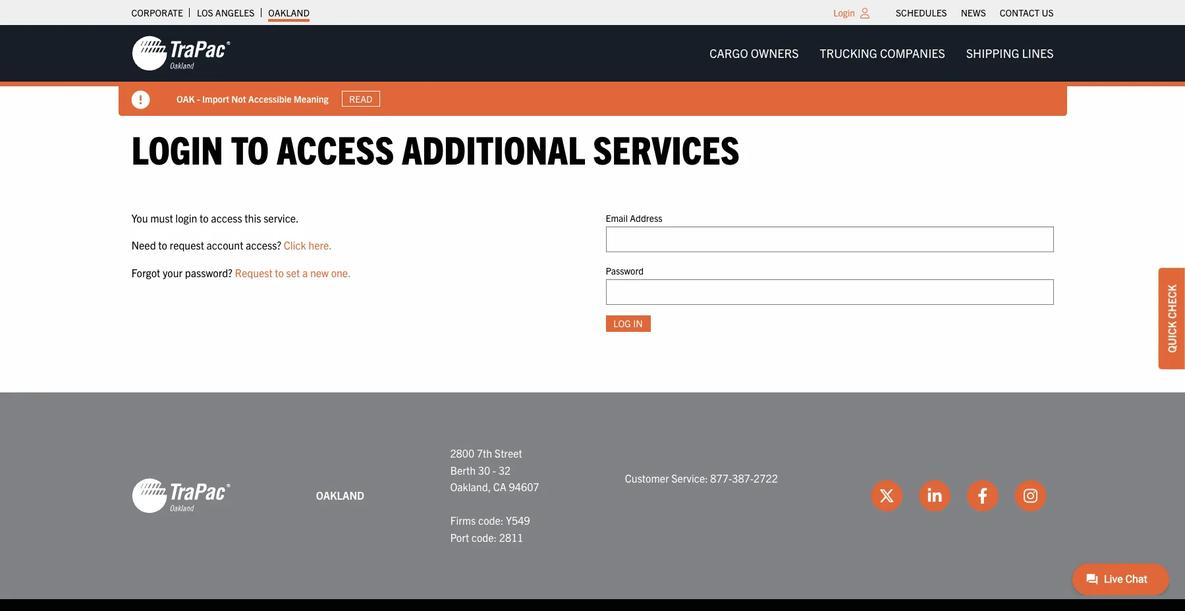 Task type: vqa. For each thing, say whether or not it's contained in the screenshot.
rightmost and
no



Task type: locate. For each thing, give the bounding box(es) containing it.
request to set a new one. link
[[235, 266, 351, 279]]

oak - import not accessible meaning
[[176, 93, 328, 105]]

877-
[[711, 472, 733, 485]]

customer
[[625, 472, 669, 485]]

- inside 2800 7th street berth 30 - 32 oakland, ca 94607
[[493, 464, 496, 477]]

code: right port
[[472, 531, 497, 544]]

los angeles
[[197, 7, 255, 18]]

login down the oak
[[132, 125, 223, 173]]

0 vertical spatial oakland image
[[132, 35, 230, 72]]

need to request account access? click here.
[[132, 239, 332, 252]]

-
[[197, 93, 200, 105], [493, 464, 496, 477]]

login left light icon
[[834, 7, 856, 18]]

los
[[197, 7, 213, 18]]

services
[[593, 125, 740, 173]]

street
[[495, 447, 523, 460]]

387-
[[733, 472, 754, 485]]

trucking companies
[[820, 45, 946, 61]]

a
[[303, 266, 308, 279]]

login link
[[834, 7, 856, 18]]

banner
[[0, 25, 1186, 116]]

code: up 2811
[[479, 514, 504, 528]]

additional
[[402, 125, 586, 173]]

your
[[163, 266, 183, 279]]

menu bar up shipping
[[890, 3, 1061, 22]]

menu bar containing cargo owners
[[700, 40, 1065, 67]]

request
[[235, 266, 273, 279]]

trucking companies link
[[810, 40, 956, 67]]

import
[[202, 93, 229, 105]]

2 oakland image from the top
[[132, 478, 230, 515]]

password
[[606, 265, 644, 277]]

menu bar down light icon
[[700, 40, 1065, 67]]

contact us
[[1001, 7, 1054, 18]]

oakland image inside banner
[[132, 35, 230, 72]]

account
[[207, 239, 244, 252]]

not
[[231, 93, 246, 105]]

forgot
[[132, 266, 160, 279]]

access
[[277, 125, 394, 173]]

oakland image for banner containing cargo owners
[[132, 35, 230, 72]]

cargo owners link
[[700, 40, 810, 67]]

lines
[[1023, 45, 1054, 61]]

None submit
[[606, 316, 651, 332]]

none submit inside login to access additional services main content
[[606, 316, 651, 332]]

forgot your password? request to set a new one.
[[132, 266, 351, 279]]

0 horizontal spatial login
[[132, 125, 223, 173]]

0 vertical spatial -
[[197, 93, 200, 105]]

click here. link
[[284, 239, 332, 252]]

1 vertical spatial login
[[132, 125, 223, 173]]

1 vertical spatial -
[[493, 464, 496, 477]]

1 vertical spatial oakland image
[[132, 478, 230, 515]]

los angeles link
[[197, 3, 255, 22]]

email
[[606, 212, 628, 224]]

need
[[132, 239, 156, 252]]

cargo
[[710, 45, 749, 61]]

2811
[[500, 531, 524, 544]]

menu bar
[[890, 3, 1061, 22], [700, 40, 1065, 67]]

login for login link
[[834, 7, 856, 18]]

oakland image for footer containing 2800 7th street
[[132, 478, 230, 515]]

1 vertical spatial oakland
[[316, 489, 365, 502]]

us
[[1043, 7, 1054, 18]]

here.
[[309, 239, 332, 252]]

- right the oak
[[197, 93, 200, 105]]

light image
[[861, 8, 870, 18]]

access?
[[246, 239, 281, 252]]

footer
[[0, 393, 1186, 612]]

schedules
[[897, 7, 948, 18]]

set
[[286, 266, 300, 279]]

2800
[[451, 447, 475, 460]]

oakland
[[269, 7, 310, 18], [316, 489, 365, 502]]

request
[[170, 239, 204, 252]]

0 vertical spatial code:
[[479, 514, 504, 528]]

0 vertical spatial oakland
[[269, 7, 310, 18]]

1 vertical spatial menu bar
[[700, 40, 1065, 67]]

oakland image inside footer
[[132, 478, 230, 515]]

to
[[231, 125, 269, 173], [200, 211, 209, 225], [158, 239, 167, 252], [275, 266, 284, 279]]

1 oakland image from the top
[[132, 35, 230, 72]]

0 vertical spatial login
[[834, 7, 856, 18]]

this
[[245, 211, 261, 225]]

quick check link
[[1160, 268, 1186, 370]]

1 horizontal spatial login
[[834, 7, 856, 18]]

oakland image
[[132, 35, 230, 72], [132, 478, 230, 515]]

- right 30
[[493, 464, 496, 477]]

0 horizontal spatial oakland
[[269, 7, 310, 18]]

customer service: 877-387-2722
[[625, 472, 778, 485]]

login
[[834, 7, 856, 18], [132, 125, 223, 173]]

2800 7th street berth 30 - 32 oakland, ca 94607
[[451, 447, 540, 494]]

login inside main content
[[132, 125, 223, 173]]

you
[[132, 211, 148, 225]]

1 horizontal spatial -
[[493, 464, 496, 477]]

0 vertical spatial menu bar
[[890, 3, 1061, 22]]

login to access additional services main content
[[118, 125, 1068, 353]]

code:
[[479, 514, 504, 528], [472, 531, 497, 544]]

ca
[[494, 481, 507, 494]]

0 horizontal spatial -
[[197, 93, 200, 105]]

to left the set
[[275, 266, 284, 279]]



Task type: describe. For each thing, give the bounding box(es) containing it.
companies
[[881, 45, 946, 61]]

click
[[284, 239, 306, 252]]

oakland,
[[451, 481, 491, 494]]

you must login to access this service.
[[132, 211, 299, 225]]

30
[[478, 464, 491, 477]]

to right need
[[158, 239, 167, 252]]

owners
[[751, 45, 799, 61]]

angeles
[[215, 7, 255, 18]]

service:
[[672, 472, 708, 485]]

access
[[211, 211, 242, 225]]

read
[[349, 93, 372, 105]]

to right login
[[200, 211, 209, 225]]

port
[[451, 531, 469, 544]]

berth
[[451, 464, 476, 477]]

menu bar containing schedules
[[890, 3, 1061, 22]]

meaning
[[293, 93, 328, 105]]

shipping
[[967, 45, 1020, 61]]

firms code:  y549 port code:  2811
[[451, 514, 530, 544]]

login for login to access additional services
[[132, 125, 223, 173]]

service.
[[264, 211, 299, 225]]

menu bar inside banner
[[700, 40, 1065, 67]]

oak
[[176, 93, 195, 105]]

read link
[[342, 91, 380, 107]]

Password password field
[[606, 279, 1054, 305]]

login
[[176, 211, 197, 225]]

contact us link
[[1001, 3, 1054, 22]]

7th
[[477, 447, 493, 460]]

firms
[[451, 514, 476, 528]]

password?
[[185, 266, 233, 279]]

check
[[1166, 285, 1179, 319]]

oakland link
[[269, 3, 310, 22]]

y549
[[506, 514, 530, 528]]

cargo owners
[[710, 45, 799, 61]]

contact
[[1001, 7, 1040, 18]]

corporate link
[[132, 3, 183, 22]]

footer containing 2800 7th street
[[0, 393, 1186, 612]]

must
[[150, 211, 173, 225]]

1 horizontal spatial oakland
[[316, 489, 365, 502]]

news
[[962, 7, 987, 18]]

- inside banner
[[197, 93, 200, 105]]

news link
[[962, 3, 987, 22]]

solid image
[[132, 91, 150, 109]]

address
[[630, 212, 663, 224]]

quick
[[1166, 322, 1179, 353]]

to down 'oak - import not accessible meaning'
[[231, 125, 269, 173]]

email address
[[606, 212, 663, 224]]

shipping lines
[[967, 45, 1054, 61]]

one.
[[331, 266, 351, 279]]

accessible
[[248, 93, 291, 105]]

login to access additional services
[[132, 125, 740, 173]]

schedules link
[[897, 3, 948, 22]]

trucking
[[820, 45, 878, 61]]

shipping lines link
[[956, 40, 1065, 67]]

banner containing cargo owners
[[0, 25, 1186, 116]]

94607
[[509, 481, 540, 494]]

1 vertical spatial code:
[[472, 531, 497, 544]]

2722
[[754, 472, 778, 485]]

quick check
[[1166, 285, 1179, 353]]

32
[[499, 464, 511, 477]]

Email Address text field
[[606, 227, 1054, 252]]

new
[[310, 266, 329, 279]]

corporate
[[132, 7, 183, 18]]



